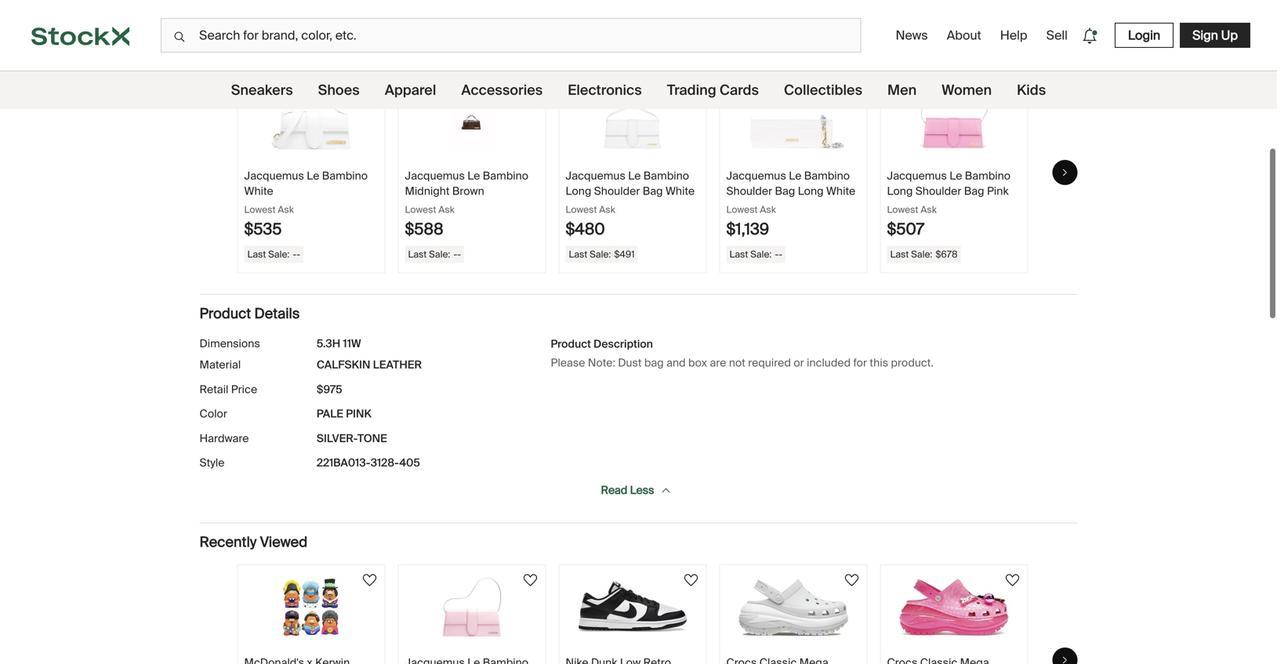 Task type: describe. For each thing, give the bounding box(es) containing it.
are
[[710, 356, 727, 370]]

bag
[[645, 356, 664, 370]]

bag inside jacquemus le bambino shoulder bag long white lowest ask $1,139
[[775, 184, 796, 198]]

lowest inside jacquemus le bambino white lowest ask $535
[[244, 204, 276, 216]]

sign
[[1193, 27, 1219, 44]]

jacquemus le bambino shoulder bag long white lowest ask $1,139
[[727, 169, 856, 239]]

dust
[[618, 356, 642, 370]]

sale: for $588
[[429, 248, 451, 260]]

about
[[947, 27, 982, 44]]

jacquemus for $480
[[566, 169, 626, 183]]

sell
[[1047, 27, 1068, 44]]

about link
[[941, 21, 988, 50]]

login
[[1129, 27, 1161, 44]]

ask for $480
[[600, 204, 616, 216]]

crocs classic mega crush clog barbie the movie electric pink image
[[900, 578, 1010, 637]]

mcdonald's x kerwin frost mcnugget buddies figures set of 6 image
[[256, 578, 366, 637]]

women
[[942, 81, 992, 99]]

last sale: -- for $1,139
[[730, 248, 783, 260]]

products
[[254, 46, 313, 64]]

sale: for $1,139
[[751, 248, 772, 260]]

le for $507
[[950, 169, 963, 183]]

221ba013-3128-405
[[317, 456, 420, 470]]

lowest for $1,139
[[727, 204, 758, 216]]

long for $480
[[566, 184, 592, 198]]

color
[[200, 407, 227, 421]]

jacquemus le bambino long shoulder bag white image
[[578, 91, 688, 150]]

login button
[[1115, 23, 1174, 48]]

$1,139
[[727, 219, 770, 239]]

sneakers
[[231, 81, 293, 99]]

follow image for 'jacquemus le bambino long pale pink' image
[[521, 571, 540, 590]]

accessories link
[[462, 71, 543, 109]]

required
[[748, 356, 791, 370]]

leather
[[373, 358, 422, 372]]

jacquemus le bambino long shoulder bag pink image
[[900, 91, 1010, 150]]

silver-
[[317, 431, 358, 446]]

move carousel right image
[[1061, 656, 1070, 664]]

sale: for $480
[[590, 248, 611, 260]]

dimensions
[[200, 337, 260, 351]]

details
[[255, 305, 300, 323]]

stockx logo link
[[0, 0, 161, 71]]

ask for $507
[[921, 204, 937, 216]]

trading
[[667, 81, 717, 99]]

not
[[729, 356, 746, 370]]

crocs classic mega crush clog atmosphere image
[[739, 578, 849, 637]]

up
[[1222, 27, 1239, 44]]

jacquemus le bambino long pale pink image
[[417, 578, 527, 637]]

sign up button
[[1181, 23, 1251, 48]]

$535
[[244, 219, 282, 239]]

le for $1,139
[[789, 169, 802, 183]]

or
[[794, 356, 805, 370]]

sale: for $507
[[912, 248, 933, 260]]

$480
[[566, 219, 605, 239]]

news link
[[890, 21, 935, 50]]

apparel
[[385, 81, 436, 99]]

help
[[1001, 27, 1028, 44]]

less
[[630, 483, 655, 498]]

read
[[601, 483, 628, 498]]

jacquemus le bambino white image
[[256, 91, 366, 150]]

kids
[[1017, 81, 1047, 99]]

midnight
[[405, 184, 450, 198]]

product description please note: dust bag and box are not required or included for this product.
[[551, 337, 934, 370]]

$678
[[936, 248, 958, 260]]

nike dunk low retro white black panda image
[[578, 578, 688, 637]]

5.3h 11w
[[317, 337, 361, 351]]

405
[[400, 456, 420, 470]]

bambino for $1,139
[[805, 169, 850, 183]]

product for product description please note: dust bag and box are not required or included for this product.
[[551, 337, 591, 351]]

recently
[[200, 533, 257, 551]]

men
[[888, 81, 917, 99]]

product category switcher element
[[0, 71, 1278, 109]]

women link
[[942, 71, 992, 109]]

silver-tone
[[317, 431, 387, 446]]

trading cards link
[[667, 71, 759, 109]]

this
[[870, 356, 889, 370]]

price
[[231, 382, 257, 397]]

help link
[[994, 21, 1034, 50]]

men link
[[888, 71, 917, 109]]

$491
[[614, 248, 635, 260]]

$975
[[317, 382, 342, 397]]

calfskin leather
[[317, 358, 422, 372]]

last for $588
[[408, 248, 427, 260]]

jacquemus le bambino white lowest ask $535
[[244, 169, 368, 239]]

11w
[[343, 337, 361, 351]]

follow image for jacquemus le bambino midnight brown image
[[521, 84, 540, 103]]

move carousel right image
[[1061, 168, 1070, 177]]

product for product details
[[200, 305, 251, 323]]

pink inside jacquemus le bambino long shoulder bag pink lowest ask $507
[[988, 184, 1009, 198]]

jacquemus le bambino long shoulder bag white lowest ask $480
[[566, 169, 695, 239]]

follow image for "jacquemus le bambino long shoulder bag white" image
[[682, 84, 701, 103]]

for
[[854, 356, 868, 370]]

last sale: $678
[[891, 248, 958, 260]]

bambino for $588
[[483, 169, 529, 183]]

shoulder inside jacquemus le bambino shoulder bag long white lowest ask $1,139
[[727, 184, 773, 198]]

related
[[200, 46, 250, 64]]

1 vertical spatial pink
[[346, 407, 372, 421]]

lowest for $507
[[888, 204, 919, 216]]

style
[[200, 456, 225, 470]]

white inside jacquemus le bambino white lowest ask $535
[[244, 184, 274, 198]]

sneakers link
[[231, 71, 293, 109]]

hardware
[[200, 431, 249, 446]]

5.3h
[[317, 337, 341, 351]]

electronics
[[568, 81, 642, 99]]

6 - from the left
[[779, 248, 783, 260]]



Task type: vqa. For each thing, say whether or not it's contained in the screenshot.
5.3H
yes



Task type: locate. For each thing, give the bounding box(es) containing it.
electronics link
[[568, 71, 642, 109]]

jacquemus for $1,139
[[727, 169, 787, 183]]

shoulder up $1,139
[[727, 184, 773, 198]]

product inside product description please note: dust bag and box are not required or included for this product.
[[551, 337, 591, 351]]

trading cards
[[667, 81, 759, 99]]

sign up
[[1193, 27, 1239, 44]]

4 jacquemus from the left
[[727, 169, 787, 183]]

lowest inside jacquemus le bambino shoulder bag long white lowest ask $1,139
[[727, 204, 758, 216]]

shoulder for $507
[[916, 184, 962, 198]]

1 sale: from the left
[[268, 248, 290, 260]]

jacquemus inside jacquemus le bambino shoulder bag long white lowest ask $1,139
[[727, 169, 787, 183]]

white
[[244, 184, 274, 198], [666, 184, 695, 198], [827, 184, 856, 198]]

bag inside jacquemus le bambino long shoulder bag pink lowest ask $507
[[965, 184, 985, 198]]

note:
[[588, 356, 616, 370]]

follow image for crocs classic mega crush clog atmosphere 'image'
[[843, 571, 862, 590]]

3 long from the left
[[888, 184, 913, 198]]

last down $535
[[247, 248, 266, 260]]

last sale: -- down $1,139
[[730, 248, 783, 260]]

pink
[[988, 184, 1009, 198], [346, 407, 372, 421]]

lowest
[[244, 204, 276, 216], [405, 204, 436, 216], [566, 204, 597, 216], [727, 204, 758, 216], [888, 204, 919, 216]]

5 bambino from the left
[[965, 169, 1011, 183]]

221ba013-
[[317, 456, 371, 470]]

5 sale: from the left
[[912, 248, 933, 260]]

box
[[689, 356, 708, 370]]

0 horizontal spatial bag
[[643, 184, 663, 198]]

le inside jacquemus le bambino shoulder bag long white lowest ask $1,139
[[789, 169, 802, 183]]

jacquemus for $507
[[888, 169, 947, 183]]

product
[[200, 305, 251, 323], [551, 337, 591, 351]]

0 horizontal spatial shoulder
[[594, 184, 640, 198]]

please
[[551, 356, 586, 370]]

sale: for $535
[[268, 248, 290, 260]]

ask up $535
[[278, 204, 294, 216]]

jacquemus inside jacquemus le bambino long shoulder bag white lowest ask $480
[[566, 169, 626, 183]]

4 ask from the left
[[760, 204, 776, 216]]

long inside jacquemus le bambino long shoulder bag white lowest ask $480
[[566, 184, 592, 198]]

2 bag from the left
[[775, 184, 796, 198]]

1 lowest from the left
[[244, 204, 276, 216]]

lowest inside jacquemus le bambino long shoulder bag white lowest ask $480
[[566, 204, 597, 216]]

lowest down midnight
[[405, 204, 436, 216]]

3 shoulder from the left
[[916, 184, 962, 198]]

2 bambino from the left
[[483, 169, 529, 183]]

Search... search field
[[161, 18, 862, 53]]

1 - from the left
[[293, 248, 297, 260]]

jacquemus up $1,139
[[727, 169, 787, 183]]

news
[[896, 27, 928, 44]]

ask up $480
[[600, 204, 616, 216]]

ask for $1,139
[[760, 204, 776, 216]]

accessories
[[462, 81, 543, 99]]

3 last from the left
[[569, 248, 588, 260]]

jacquemus inside jacquemus le bambino midnight brown lowest ask $588
[[405, 169, 465, 183]]

shoulder up $480
[[594, 184, 640, 198]]

shoulder
[[594, 184, 640, 198], [727, 184, 773, 198], [916, 184, 962, 198]]

tone
[[358, 431, 387, 446]]

bag down "jacquemus le bambino long shoulder bag white" image
[[643, 184, 663, 198]]

bambino down "jacquemus le bambino shoulder bag long white" image
[[805, 169, 850, 183]]

3 sale: from the left
[[590, 248, 611, 260]]

2 horizontal spatial long
[[888, 184, 913, 198]]

recently viewed
[[200, 533, 308, 551]]

last for $1,139
[[730, 248, 749, 260]]

2 ask from the left
[[439, 204, 455, 216]]

related products
[[200, 46, 313, 64]]

le inside jacquemus le bambino white lowest ask $535
[[307, 169, 320, 183]]

product details
[[200, 305, 300, 323]]

2 horizontal spatial white
[[827, 184, 856, 198]]

apparel link
[[385, 71, 436, 109]]

long up $480
[[566, 184, 592, 198]]

read less
[[601, 483, 655, 498]]

bambino for $480
[[644, 169, 690, 183]]

le down jacquemus le bambino long shoulder bag pink image
[[950, 169, 963, 183]]

5 last from the left
[[891, 248, 909, 260]]

and
[[667, 356, 686, 370]]

3 white from the left
[[827, 184, 856, 198]]

bambino for $535
[[322, 169, 368, 183]]

1 white from the left
[[244, 184, 274, 198]]

2 jacquemus from the left
[[405, 169, 465, 183]]

sale: left $491
[[590, 248, 611, 260]]

3 last sale: -- from the left
[[730, 248, 783, 260]]

stockx logo image
[[31, 26, 129, 46]]

pale pink
[[317, 407, 372, 421]]

3 - from the left
[[454, 248, 457, 260]]

last down $480
[[569, 248, 588, 260]]

3128-
[[371, 456, 400, 470]]

last for $507
[[891, 248, 909, 260]]

jacquemus up $480
[[566, 169, 626, 183]]

last sale: -- down $535
[[247, 248, 300, 260]]

brown
[[453, 184, 485, 198]]

tab list
[[335, 0, 579, 19]]

sale: down $588
[[429, 248, 451, 260]]

4 le from the left
[[789, 169, 802, 183]]

2 sale: from the left
[[429, 248, 451, 260]]

5 ask from the left
[[921, 204, 937, 216]]

lowest inside jacquemus le bambino midnight brown lowest ask $588
[[405, 204, 436, 216]]

1 last from the left
[[247, 248, 266, 260]]

ask inside jacquemus le bambino long shoulder bag white lowest ask $480
[[600, 204, 616, 216]]

0 horizontal spatial long
[[566, 184, 592, 198]]

bambino inside jacquemus le bambino long shoulder bag pink lowest ask $507
[[965, 169, 1011, 183]]

collectibles link
[[784, 71, 863, 109]]

2 lowest from the left
[[405, 204, 436, 216]]

last for $535
[[247, 248, 266, 260]]

last sale: --
[[247, 248, 300, 260], [408, 248, 461, 260], [730, 248, 783, 260]]

jacquemus inside jacquemus le bambino long shoulder bag pink lowest ask $507
[[888, 169, 947, 183]]

3 bambino from the left
[[644, 169, 690, 183]]

bag down "jacquemus le bambino shoulder bag long white" image
[[775, 184, 796, 198]]

1 le from the left
[[307, 169, 320, 183]]

1 horizontal spatial shoulder
[[727, 184, 773, 198]]

sale: left $678
[[912, 248, 933, 260]]

1 bag from the left
[[643, 184, 663, 198]]

1 horizontal spatial white
[[666, 184, 695, 198]]

jacquemus inside jacquemus le bambino white lowest ask $535
[[244, 169, 304, 183]]

ask up $507
[[921, 204, 937, 216]]

0 horizontal spatial white
[[244, 184, 274, 198]]

bambino down jacquemus le bambino white image
[[322, 169, 368, 183]]

bag down jacquemus le bambino long shoulder bag pink image
[[965, 184, 985, 198]]

$588
[[405, 219, 444, 239]]

bambino inside jacquemus le bambino long shoulder bag white lowest ask $480
[[644, 169, 690, 183]]

cards
[[720, 81, 759, 99]]

1 ask from the left
[[278, 204, 294, 216]]

follow image for mcdonald's x kerwin frost mcnugget buddies figures set of 6 image
[[360, 571, 379, 590]]

sale: down $1,139
[[751, 248, 772, 260]]

bambino down "jacquemus le bambino long shoulder bag white" image
[[644, 169, 690, 183]]

$507
[[888, 219, 925, 239]]

pale
[[317, 407, 344, 421]]

follow image
[[682, 84, 701, 103], [1004, 84, 1022, 103], [360, 571, 379, 590], [521, 571, 540, 590], [682, 571, 701, 590]]

kids link
[[1017, 71, 1047, 109]]

bambino inside jacquemus le bambino white lowest ask $535
[[322, 169, 368, 183]]

jacquemus up $507
[[888, 169, 947, 183]]

1 last sale: -- from the left
[[247, 248, 300, 260]]

1 vertical spatial product
[[551, 337, 591, 351]]

2 white from the left
[[666, 184, 695, 198]]

shoulder inside jacquemus le bambino long shoulder bag pink lowest ask $507
[[916, 184, 962, 198]]

sell link
[[1041, 21, 1075, 50]]

last down $588
[[408, 248, 427, 260]]

bambino inside jacquemus le bambino midnight brown lowest ask $588
[[483, 169, 529, 183]]

le inside jacquemus le bambino midnight brown lowest ask $588
[[468, 169, 480, 183]]

5 lowest from the left
[[888, 204, 919, 216]]

2 horizontal spatial shoulder
[[916, 184, 962, 198]]

ask inside jacquemus le bambino long shoulder bag pink lowest ask $507
[[921, 204, 937, 216]]

4 bambino from the left
[[805, 169, 850, 183]]

viewed
[[260, 533, 308, 551]]

jacquemus le bambino long shoulder bag pink lowest ask $507
[[888, 169, 1011, 239]]

3 bag from the left
[[965, 184, 985, 198]]

le down jacquemus le bambino white image
[[307, 169, 320, 183]]

4 lowest from the left
[[727, 204, 758, 216]]

0 vertical spatial pink
[[988, 184, 1009, 198]]

bag
[[643, 184, 663, 198], [775, 184, 796, 198], [965, 184, 985, 198]]

bag for $507
[[965, 184, 985, 198]]

sale:
[[268, 248, 290, 260], [429, 248, 451, 260], [590, 248, 611, 260], [751, 248, 772, 260], [912, 248, 933, 260]]

2 last from the left
[[408, 248, 427, 260]]

le
[[307, 169, 320, 183], [468, 169, 480, 183], [628, 169, 641, 183], [789, 169, 802, 183], [950, 169, 963, 183]]

last for $480
[[569, 248, 588, 260]]

1 long from the left
[[566, 184, 592, 198]]

5 le from the left
[[950, 169, 963, 183]]

ask up $1,139
[[760, 204, 776, 216]]

product up please
[[551, 337, 591, 351]]

lowest up $480
[[566, 204, 597, 216]]

le for $480
[[628, 169, 641, 183]]

long for $507
[[888, 184, 913, 198]]

3 lowest from the left
[[566, 204, 597, 216]]

jacquemus up $535
[[244, 169, 304, 183]]

shoes
[[318, 81, 360, 99]]

jacquemus le bambino shoulder bag long white image
[[739, 91, 849, 150]]

long inside jacquemus le bambino long shoulder bag pink lowest ask $507
[[888, 184, 913, 198]]

lowest up $1,139
[[727, 204, 758, 216]]

1 horizontal spatial bag
[[775, 184, 796, 198]]

white for $480
[[666, 184, 695, 198]]

collectibles
[[784, 81, 863, 99]]

last sale: -- for $535
[[247, 248, 300, 260]]

bambino
[[322, 169, 368, 183], [483, 169, 529, 183], [644, 169, 690, 183], [805, 169, 850, 183], [965, 169, 1011, 183]]

ask inside jacquemus le bambino midnight brown lowest ask $588
[[439, 204, 455, 216]]

follow image for jacquemus le bambino long shoulder bag pink image
[[1004, 84, 1022, 103]]

le inside jacquemus le bambino long shoulder bag pink lowest ask $507
[[950, 169, 963, 183]]

4 - from the left
[[457, 248, 461, 260]]

white for $1,139
[[827, 184, 856, 198]]

ask inside jacquemus le bambino white lowest ask $535
[[278, 204, 294, 216]]

bambino for $507
[[965, 169, 1011, 183]]

1 shoulder from the left
[[594, 184, 640, 198]]

last sale: $491
[[569, 248, 635, 260]]

3 le from the left
[[628, 169, 641, 183]]

4 last from the left
[[730, 248, 749, 260]]

5 jacquemus from the left
[[888, 169, 947, 183]]

le for $588
[[468, 169, 480, 183]]

notification unread icon image
[[1079, 25, 1101, 47]]

ask inside jacquemus le bambino shoulder bag long white lowest ask $1,139
[[760, 204, 776, 216]]

sale: down $535
[[268, 248, 290, 260]]

2 horizontal spatial bag
[[965, 184, 985, 198]]

follow image for crocs classic mega crush clog barbie the movie electric pink "image"
[[1004, 571, 1022, 590]]

bambino up brown
[[483, 169, 529, 183]]

jacquemus le bambino midnight brown lowest ask $588
[[405, 169, 529, 239]]

bambino down jacquemus le bambino long shoulder bag pink image
[[965, 169, 1011, 183]]

le inside jacquemus le bambino long shoulder bag white lowest ask $480
[[628, 169, 641, 183]]

product up dimensions
[[200, 305, 251, 323]]

3 ask from the left
[[600, 204, 616, 216]]

long
[[566, 184, 592, 198], [798, 184, 824, 198], [888, 184, 913, 198]]

1 jacquemus from the left
[[244, 169, 304, 183]]

white inside jacquemus le bambino long shoulder bag white lowest ask $480
[[666, 184, 695, 198]]

long inside jacquemus le bambino shoulder bag long white lowest ask $1,139
[[798, 184, 824, 198]]

follow image
[[521, 84, 540, 103], [843, 84, 862, 103], [843, 571, 862, 590], [1004, 571, 1022, 590]]

shoulder for $480
[[594, 184, 640, 198]]

1 bambino from the left
[[322, 169, 368, 183]]

2 le from the left
[[468, 169, 480, 183]]

long up $507
[[888, 184, 913, 198]]

1 horizontal spatial last sale: --
[[408, 248, 461, 260]]

3 jacquemus from the left
[[566, 169, 626, 183]]

jacquemus
[[244, 169, 304, 183], [405, 169, 465, 183], [566, 169, 626, 183], [727, 169, 787, 183], [888, 169, 947, 183]]

bag inside jacquemus le bambino long shoulder bag white lowest ask $480
[[643, 184, 663, 198]]

1 horizontal spatial pink
[[988, 184, 1009, 198]]

0 horizontal spatial pink
[[346, 407, 372, 421]]

bag for $480
[[643, 184, 663, 198]]

read less button
[[597, 477, 676, 504]]

2 last sale: -- from the left
[[408, 248, 461, 260]]

lowest for $480
[[566, 204, 597, 216]]

le down "jacquemus le bambino long shoulder bag white" image
[[628, 169, 641, 183]]

le for $535
[[307, 169, 320, 183]]

last down $1,139
[[730, 248, 749, 260]]

4 sale: from the left
[[751, 248, 772, 260]]

5 - from the left
[[775, 248, 779, 260]]

0 vertical spatial product
[[200, 305, 251, 323]]

description
[[594, 337, 653, 351]]

lowest up $507
[[888, 204, 919, 216]]

last down $507
[[891, 248, 909, 260]]

jacquemus for $535
[[244, 169, 304, 183]]

last sale: -- down $588
[[408, 248, 461, 260]]

product.
[[891, 356, 934, 370]]

1 horizontal spatial product
[[551, 337, 591, 351]]

retail price
[[200, 382, 257, 397]]

2 long from the left
[[798, 184, 824, 198]]

0 horizontal spatial last sale: --
[[247, 248, 300, 260]]

jacquemus le bambino midnight brown image
[[417, 91, 527, 150]]

shoulder up $507
[[916, 184, 962, 198]]

material
[[200, 358, 241, 372]]

last sale: -- for $588
[[408, 248, 461, 260]]

bambino inside jacquemus le bambino shoulder bag long white lowest ask $1,139
[[805, 169, 850, 183]]

2 horizontal spatial last sale: --
[[730, 248, 783, 260]]

2 - from the left
[[297, 248, 300, 260]]

follow image for nike dunk low retro white black panda image
[[682, 571, 701, 590]]

shoulder inside jacquemus le bambino long shoulder bag white lowest ask $480
[[594, 184, 640, 198]]

1 horizontal spatial long
[[798, 184, 824, 198]]

included
[[807, 356, 851, 370]]

lowest up $535
[[244, 204, 276, 216]]

ask down midnight
[[439, 204, 455, 216]]

follow image for "jacquemus le bambino shoulder bag long white" image
[[843, 84, 862, 103]]

le down "jacquemus le bambino shoulder bag long white" image
[[789, 169, 802, 183]]

calfskin
[[317, 358, 371, 372]]

le up brown
[[468, 169, 480, 183]]

jacquemus up midnight
[[405, 169, 465, 183]]

retail
[[200, 382, 229, 397]]

white inside jacquemus le bambino shoulder bag long white lowest ask $1,139
[[827, 184, 856, 198]]

lowest inside jacquemus le bambino long shoulder bag pink lowest ask $507
[[888, 204, 919, 216]]

jacquemus for $588
[[405, 169, 465, 183]]

long down "jacquemus le bambino shoulder bag long white" image
[[798, 184, 824, 198]]

0 horizontal spatial product
[[200, 305, 251, 323]]

ask
[[278, 204, 294, 216], [439, 204, 455, 216], [600, 204, 616, 216], [760, 204, 776, 216], [921, 204, 937, 216]]

2 shoulder from the left
[[727, 184, 773, 198]]

shoes link
[[318, 71, 360, 109]]



